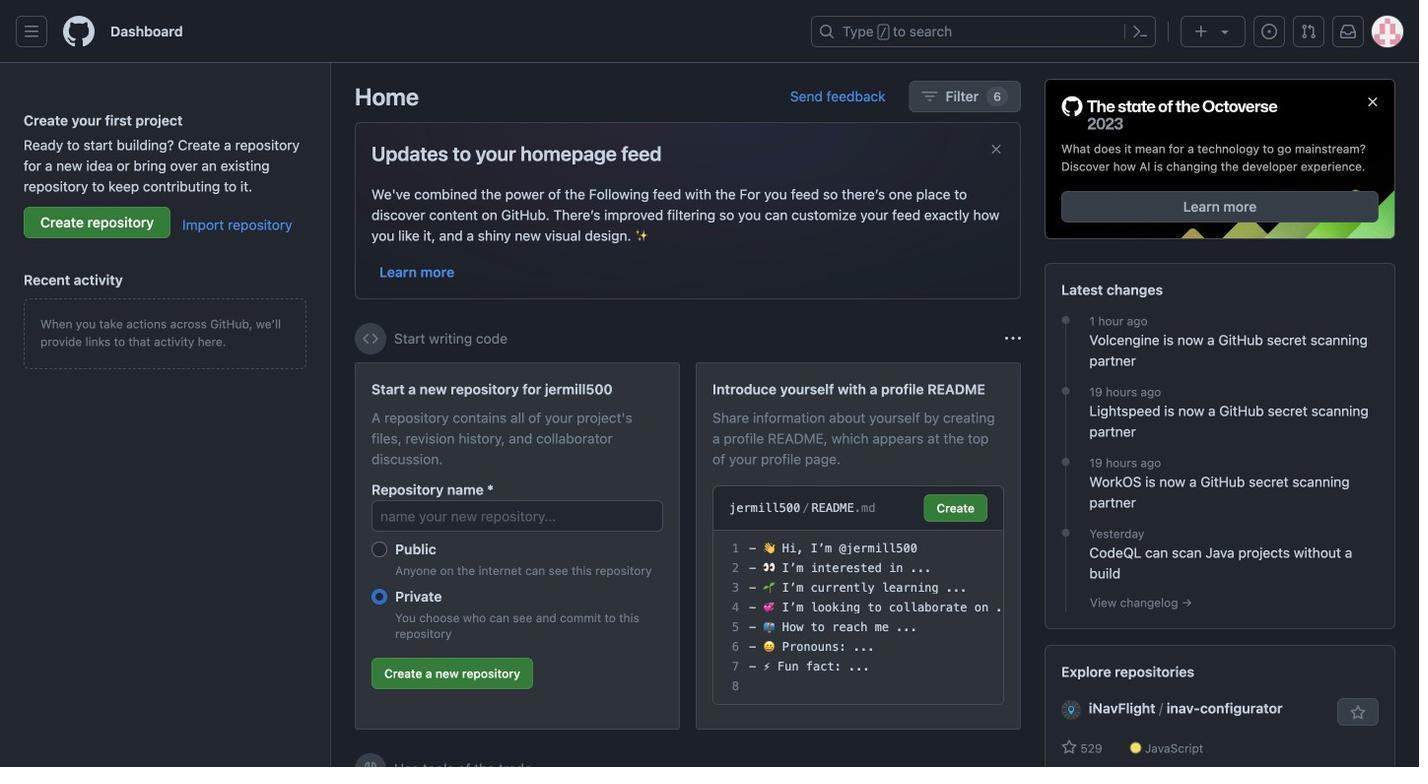 Task type: describe. For each thing, give the bounding box(es) containing it.
close image
[[1365, 94, 1381, 110]]

1 dot fill image from the top
[[1058, 313, 1074, 328]]

1 dot fill image from the top
[[1058, 454, 1074, 470]]

filter image
[[922, 89, 938, 104]]

none radio inside start a new repository element
[[372, 542, 387, 558]]

code image
[[363, 331, 378, 347]]

explore element
[[1045, 79, 1396, 768]]

git pull request image
[[1301, 24, 1317, 39]]

notifications image
[[1340, 24, 1356, 39]]

command palette image
[[1132, 24, 1148, 39]]

plus image
[[1194, 24, 1209, 39]]

introduce yourself with a profile readme element
[[696, 363, 1021, 730]]

issue opened image
[[1262, 24, 1277, 39]]

none radio inside start a new repository element
[[372, 589, 387, 605]]

tools image
[[363, 762, 378, 768]]

name your new repository... text field
[[372, 501, 663, 532]]



Task type: locate. For each thing, give the bounding box(es) containing it.
2 dot fill image from the top
[[1058, 384, 1074, 399]]

dot fill image
[[1058, 313, 1074, 328], [1058, 384, 1074, 399]]

0 vertical spatial dot fill image
[[1058, 454, 1074, 470]]

star image
[[1061, 740, 1077, 756]]

x image
[[989, 141, 1004, 157]]

triangle down image
[[1217, 24, 1233, 39]]

None submit
[[924, 495, 988, 522]]

2 dot fill image from the top
[[1058, 525, 1074, 541]]

0 vertical spatial dot fill image
[[1058, 313, 1074, 328]]

dot fill image
[[1058, 454, 1074, 470], [1058, 525, 1074, 541]]

1 vertical spatial dot fill image
[[1058, 525, 1074, 541]]

why am i seeing this? image
[[1005, 331, 1021, 347]]

explore repositories navigation
[[1045, 646, 1396, 768]]

None radio
[[372, 542, 387, 558]]

start a new repository element
[[355, 363, 680, 730]]

github logo image
[[1061, 96, 1278, 132]]

star this repository image
[[1350, 706, 1366, 722]]

none submit inside introduce yourself with a profile readme element
[[924, 495, 988, 522]]

None radio
[[372, 589, 387, 605]]

@inavflight profile image
[[1061, 701, 1081, 720]]

homepage image
[[63, 16, 95, 47]]

1 vertical spatial dot fill image
[[1058, 384, 1074, 399]]



Task type: vqa. For each thing, say whether or not it's contained in the screenshot.
Open 0
no



